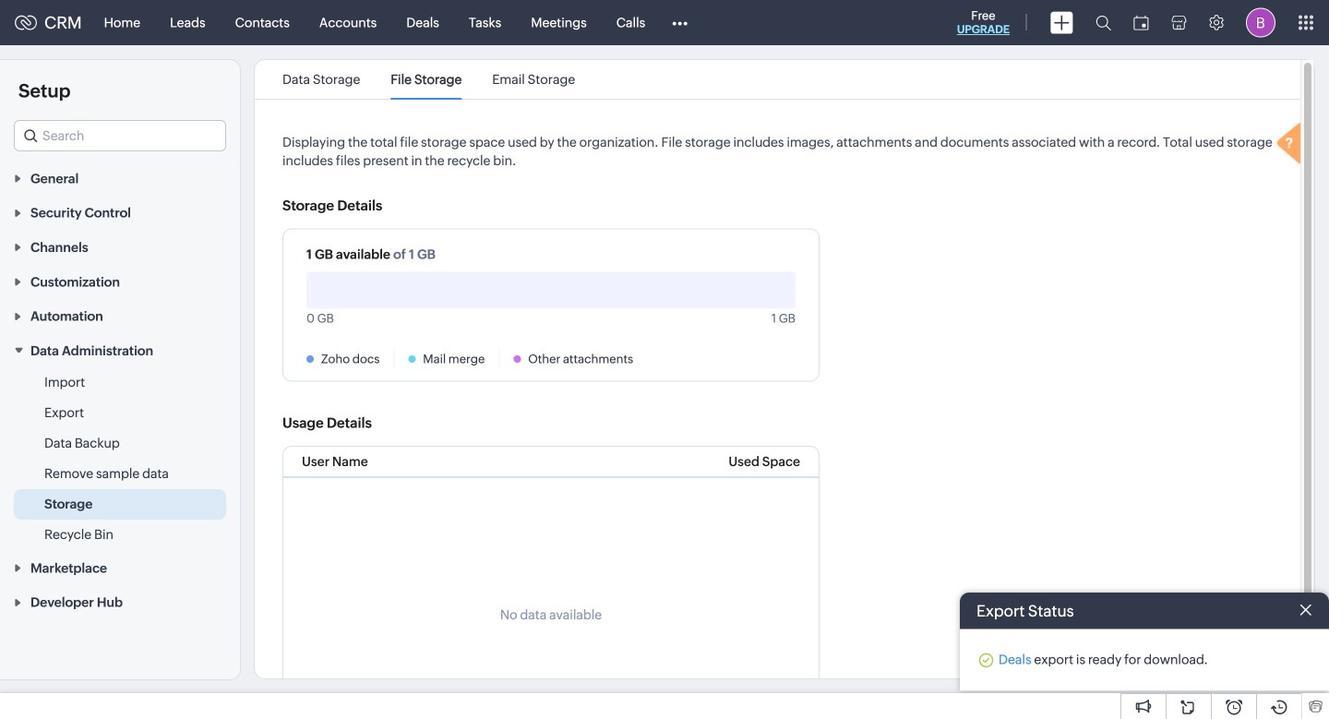 Task type: locate. For each thing, give the bounding box(es) containing it.
None field
[[14, 120, 226, 151]]

Other Modules field
[[661, 8, 700, 37]]

profile element
[[1236, 0, 1287, 45]]

region
[[0, 368, 240, 550]]

search image
[[1096, 15, 1112, 30]]

search element
[[1085, 0, 1123, 45]]

logo image
[[15, 15, 37, 30]]

create menu element
[[1040, 0, 1085, 45]]

create menu image
[[1051, 12, 1074, 34]]



Task type: describe. For each thing, give the bounding box(es) containing it.
loading image
[[1274, 120, 1311, 170]]

profile image
[[1247, 8, 1276, 37]]

Search text field
[[15, 121, 225, 151]]

calendar image
[[1134, 15, 1150, 30]]



Task type: vqa. For each thing, say whether or not it's contained in the screenshot.
logo
yes



